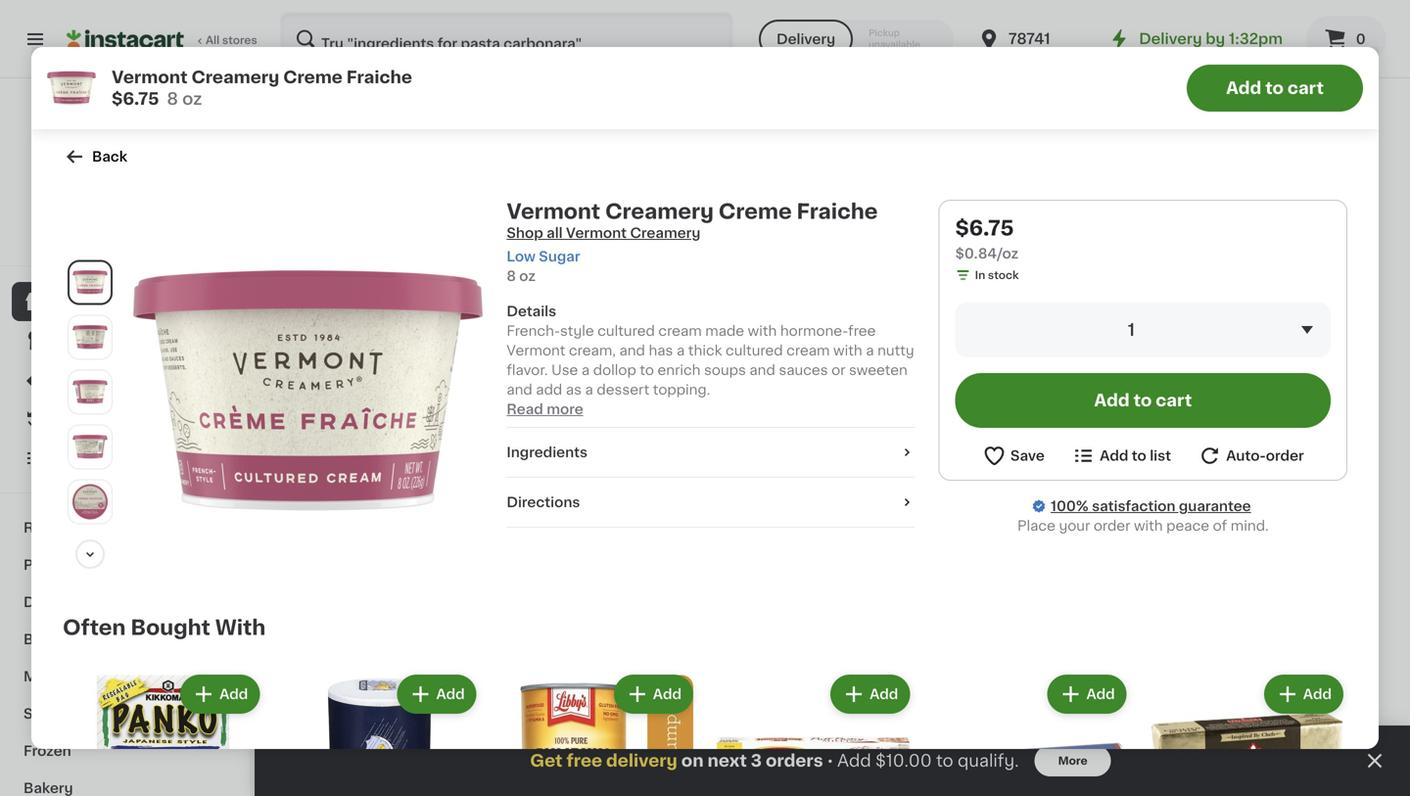 Task type: describe. For each thing, give the bounding box(es) containing it.
1 horizontal spatial cart
[[1288, 80, 1324, 96]]

on
[[682, 753, 704, 770]]

details french-style cultured cream made with hormone-free vermont cream, and has a thick cultured cream with a nutty flavor. use a dollop to enrich soups and sauces or sweeten and add as a dessert topping. read more
[[507, 305, 915, 416]]

1 field
[[956, 303, 1331, 358]]

deli-
[[1078, 201, 1111, 214]]

2 horizontal spatial with
[[1134, 519, 1163, 533]]

all
[[206, 35, 220, 46]]

100%
[[1051, 500, 1089, 513]]

frozen
[[24, 745, 71, 758]]

& inside prime shrimp new orleans style bbq, shrimp & sauce
[[893, 220, 904, 234]]

directions button
[[507, 493, 916, 512]]

delivery by 1:32pm
[[1140, 32, 1283, 46]]

order inside button
[[1267, 449, 1305, 463]]

vermont for vermont creamery creme fraiche shop all vermont creamery low sugar 8 oz
[[507, 201, 601, 222]]

view more button
[[1158, 691, 1262, 731]]

bought
[[131, 618, 210, 638]]

& for seafood
[[63, 670, 75, 684]]

a up sweeten
[[866, 344, 874, 358]]

1 vertical spatial shop
[[55, 295, 92, 309]]

to up the 'add to list'
[[1134, 392, 1152, 409]]

100% satisfaction guarantee link
[[1051, 497, 1252, 516]]

1
[[1128, 322, 1135, 338]]

meat & seafood link
[[12, 658, 238, 696]]

free
[[338, 134, 363, 144]]

and inside woodstock organic bread and butter pickles
[[1249, 201, 1275, 214]]

fraiche for vermont creamery creme fraiche shop all vermont creamery low sugar 8 oz
[[797, 201, 878, 222]]

often bought with
[[63, 618, 266, 638]]

edmond fallot stone jar old fashioned grain mustard
[[658, 181, 823, 234]]

style inside prime shrimp new orleans style bbq, shrimp & sauce
[[898, 201, 933, 214]]

delivery for delivery by 1:32pm
[[1140, 32, 1203, 46]]

vermont for vermont creamery creme fraiche $6.75 8 oz
[[112, 69, 188, 86]]

0 button
[[1307, 16, 1387, 63]]

orders
[[766, 753, 824, 770]]

old montgomery mercantile pickled okra
[[476, 181, 639, 214]]

in stock
[[975, 270, 1019, 281]]

soups
[[704, 363, 746, 377]]

fallot
[[720, 181, 757, 195]]

auto-
[[1227, 449, 1267, 463]]

new
[[936, 181, 967, 195]]

ready
[[294, 309, 364, 329]]

item carousel region containing yogurt
[[294, 691, 1372, 796]]

creamery for vermont creamery creme fraiche shop all vermont creamery low sugar 8 oz
[[605, 201, 714, 222]]

read more button
[[507, 400, 584, 419]]

eggs
[[80, 596, 115, 609]]

old inside old montgomery mercantile pickled okra
[[476, 181, 501, 195]]

has
[[649, 344, 673, 358]]

style inside rick's picks pickle spears, deli-style
[[1111, 201, 1146, 214]]

vermont inside details french-style cultured cream made with hormone-free vermont cream, and has a thick cultured cream with a nutty flavor. use a dollop to enrich soups and sauces or sweeten and add as a dessert topping. read more
[[507, 344, 566, 358]]

enrich
[[658, 363, 701, 377]]

buy it again link
[[12, 400, 238, 439]]

3
[[751, 753, 762, 770]]

spears,
[[1023, 201, 1074, 214]]

$0.84/oz
[[956, 247, 1019, 261]]

lists link
[[12, 439, 238, 478]]

gluten-free vegan
[[296, 134, 406, 144]]

snacks
[[24, 707, 75, 721]]

stone
[[761, 181, 801, 195]]

mercantile
[[476, 201, 549, 214]]

recipes link
[[12, 509, 238, 547]]

by
[[1206, 32, 1226, 46]]

next
[[708, 753, 747, 770]]

prime shrimp new orleans style bbq, shrimp & sauce
[[841, 181, 971, 234]]

product group containing edmond fallot stone jar old fashioned grain mustard
[[658, 0, 825, 237]]

view
[[1166, 704, 1200, 718]]

more inside details french-style cultured cream made with hormone-free vermont cream, and has a thick cultured cream with a nutty flavor. use a dollop to enrich soups and sauces or sweeten and add as a dessert topping. read more
[[547, 403, 584, 416]]

get
[[530, 753, 563, 770]]

$10.00
[[876, 753, 932, 770]]

more button
[[1035, 746, 1112, 777]]

0 vertical spatial add to cart
[[1227, 80, 1324, 96]]

all stores
[[206, 35, 257, 46]]

8 inside vermont creamery creme fraiche $6.75 8 oz
[[167, 91, 178, 107]]

use
[[552, 363, 578, 377]]

sugar
[[539, 250, 580, 264]]

satisfaction
[[1092, 500, 1176, 513]]

mind.
[[1231, 519, 1269, 533]]

directions
[[507, 496, 580, 509]]

•
[[827, 753, 834, 769]]

add inside treatment tracker modal dialog
[[838, 753, 872, 770]]

butter
[[1279, 201, 1322, 214]]

bakery link
[[12, 770, 238, 796]]

dairy & eggs
[[24, 596, 115, 609]]

pickles
[[1205, 220, 1254, 234]]

dairy & eggs link
[[12, 584, 238, 621]]

delivery
[[606, 753, 678, 770]]

1 vertical spatial cream
[[787, 344, 830, 358]]

78741
[[1009, 32, 1051, 46]]

service type group
[[759, 20, 954, 59]]

enlarge other creams & cheeses vermont creamery creme fraiche hero (opens in a new tab) image
[[72, 265, 108, 300]]

made
[[706, 324, 745, 338]]

0 vertical spatial add to cart button
[[1187, 65, 1364, 112]]

recipes
[[24, 521, 81, 535]]

peace
[[1167, 519, 1210, 533]]

sauces
[[779, 363, 828, 377]]

$6.75 inside $6.75 $0.84/oz
[[956, 218, 1014, 239]]

rick's
[[1023, 181, 1063, 195]]

delivery by 1:32pm link
[[1108, 27, 1283, 51]]

list
[[1150, 449, 1172, 463]]

to inside details french-style cultured cream made with hormone-free vermont cream, and has a thick cultured cream with a nutty flavor. use a dollop to enrich soups and sauces or sweeten and add as a dessert topping. read more
[[640, 363, 654, 377]]

a right 'as'
[[585, 383, 593, 397]]

cream,
[[569, 344, 616, 358]]

item carousel region containing ready meals
[[294, 300, 1372, 676]]

central market logo image
[[82, 102, 168, 188]]

with
[[215, 618, 266, 638]]

1:32pm
[[1229, 32, 1283, 46]]



Task type: vqa. For each thing, say whether or not it's contained in the screenshot.
the sauces
yes



Task type: locate. For each thing, give the bounding box(es) containing it.
free up sweeten
[[849, 324, 876, 338]]

1 vertical spatial order
[[1094, 519, 1131, 533]]

2 item carousel region from the top
[[294, 691, 1372, 796]]

8
[[167, 91, 178, 107], [507, 269, 516, 283]]

8 down all stores link
[[167, 91, 178, 107]]

prime
[[841, 181, 880, 195]]

1 vertical spatial oz
[[520, 269, 536, 283]]

dairy
[[24, 596, 62, 609]]

1 horizontal spatial style
[[1111, 201, 1146, 214]]

snacks & candy
[[24, 707, 140, 721]]

vermont inside vermont creamery creme fraiche shop all vermont creamery low sugar 8 oz
[[507, 201, 601, 222]]

produce
[[24, 558, 83, 572]]

item carousel region
[[294, 300, 1372, 676], [294, 691, 1372, 796]]

a up enrich
[[677, 344, 685, 358]]

auto-order button
[[1198, 444, 1305, 468]]

1 horizontal spatial shop
[[507, 226, 543, 240]]

to inside button
[[1132, 449, 1147, 463]]

buy
[[55, 412, 83, 426]]

enlarge other creams & cheeses vermont creamery creme fraiche angle_right (opens in a new tab) image
[[72, 375, 108, 410]]

1 vertical spatial old
[[684, 201, 708, 214]]

style up sauce
[[898, 201, 933, 214]]

as
[[566, 383, 582, 397]]

1 vertical spatial with
[[834, 344, 863, 358]]

oz down all stores link
[[182, 91, 202, 107]]

1 vertical spatial vermont
[[507, 201, 601, 222]]

auto-order
[[1227, 449, 1305, 463]]

vermont up all
[[507, 201, 601, 222]]

get free delivery on next 3 orders • add $10.00 to qualify.
[[530, 753, 1019, 770]]

flavor.
[[507, 363, 548, 377]]

1 vertical spatial add to cart button
[[956, 373, 1331, 428]]

organic up butter
[[1306, 181, 1361, 195]]

order up mind. on the right bottom of page
[[1267, 449, 1305, 463]]

$6.75
[[112, 91, 159, 107], [956, 218, 1014, 239]]

1 vertical spatial free
[[567, 753, 603, 770]]

hormone-
[[781, 324, 849, 338]]

to right $10.00
[[937, 753, 954, 770]]

cultured
[[598, 324, 655, 338], [726, 344, 783, 358]]

more
[[547, 403, 584, 416], [1204, 704, 1240, 718]]

product group
[[294, 0, 460, 272], [476, 0, 643, 217], [658, 0, 825, 237], [841, 0, 1007, 270], [1205, 0, 1372, 253], [294, 370, 460, 609], [476, 370, 643, 609], [658, 370, 825, 625], [841, 370, 1007, 642], [1023, 370, 1189, 590], [1205, 370, 1372, 629], [63, 671, 264, 796], [280, 671, 481, 796], [496, 671, 698, 796], [713, 671, 914, 796], [930, 671, 1131, 796], [1147, 671, 1348, 796], [476, 762, 643, 796], [658, 762, 825, 796], [841, 762, 1007, 796], [1023, 762, 1189, 796]]

oz inside vermont creamery creme fraiche shop all vermont creamery low sugar 8 oz
[[520, 269, 536, 283]]

$6.75 inside vermont creamery creme fraiche $6.75 8 oz
[[112, 91, 159, 107]]

1 vertical spatial add to cart
[[1095, 392, 1193, 409]]

1 horizontal spatial cream
[[787, 344, 830, 358]]

0 horizontal spatial cream
[[659, 324, 702, 338]]

vermont
[[112, 69, 188, 86], [507, 201, 601, 222], [507, 344, 566, 358]]

& for eggs
[[65, 596, 76, 609]]

2 style from the left
[[1111, 201, 1146, 214]]

& right meat
[[63, 670, 75, 684]]

add to cart button up the 'add to list'
[[956, 373, 1331, 428]]

free right get
[[567, 753, 603, 770]]

delivery inside button
[[777, 32, 836, 46]]

1 horizontal spatial order
[[1267, 449, 1305, 463]]

creamery inside vermont creamery creme fraiche $6.75 8 oz
[[192, 69, 279, 86]]

add to cart up the 'add to list'
[[1095, 392, 1193, 409]]

fraiche inside vermont creamery creme fraiche $6.75 8 oz
[[347, 69, 412, 86]]

deals
[[55, 373, 95, 387]]

or
[[832, 363, 846, 377]]

french-
[[507, 324, 560, 338]]

to inside treatment tracker modal dialog
[[937, 753, 954, 770]]

product group containing gluten-free
[[294, 0, 460, 272]]

0 vertical spatial shrimp
[[884, 181, 933, 195]]

nutty
[[878, 344, 915, 358]]

fraiche down prime
[[797, 201, 878, 222]]

vegan right free
[[371, 134, 406, 144]]

often
[[63, 618, 126, 638]]

your
[[1059, 519, 1091, 533]]

organic inside woodstock organic bread and butter pickles
[[1306, 181, 1361, 195]]

product group containing old montgomery mercantile pickled okra
[[476, 0, 643, 217]]

lists
[[55, 452, 89, 465]]

0
[[1357, 32, 1366, 46]]

enlarge other creams & cheeses vermont creamery creme fraiche angle_top (opens in a new tab) image
[[72, 485, 108, 520]]

vermont creamery creme fraiche shop all vermont creamery low sugar 8 oz
[[507, 201, 878, 283]]

cultured up "cream,"
[[598, 324, 655, 338]]

view more
[[1166, 704, 1240, 718]]

other creams & cheeses vermont creamery creme fraiche hero image
[[133, 216, 483, 566]]

add to cart button down 1:32pm
[[1187, 65, 1364, 112]]

0 horizontal spatial delivery
[[777, 32, 836, 46]]

0 horizontal spatial creamery
[[192, 69, 279, 86]]

0 horizontal spatial organic
[[1207, 134, 1251, 144]]

cream up sauces
[[787, 344, 830, 358]]

creme up gluten-
[[283, 69, 343, 86]]

okra
[[607, 201, 639, 214]]

a down "cream,"
[[582, 363, 590, 377]]

fraiche
[[347, 69, 412, 86], [797, 201, 878, 222]]

0 vertical spatial with
[[748, 324, 777, 338]]

&
[[893, 220, 904, 234], [65, 596, 76, 609], [63, 670, 75, 684], [78, 707, 90, 721]]

candy
[[93, 707, 140, 721]]

& left candy
[[78, 707, 90, 721]]

1 vertical spatial 8
[[507, 269, 516, 283]]

of
[[1213, 519, 1228, 533]]

meat & seafood
[[24, 670, 137, 684]]

1 horizontal spatial cultured
[[726, 344, 783, 358]]

vermont down 'french-'
[[507, 344, 566, 358]]

ingredients
[[507, 446, 588, 459]]

0 horizontal spatial order
[[1094, 519, 1131, 533]]

1 vertical spatial organic
[[1306, 181, 1361, 195]]

enlarge other creams & cheeses vermont creamery creme fraiche angle_left (opens in a new tab) image
[[72, 320, 108, 355]]

0 vertical spatial cream
[[659, 324, 702, 338]]

creme inside vermont creamery creme fraiche $6.75 8 oz
[[283, 69, 343, 86]]

0 vertical spatial creme
[[283, 69, 343, 86]]

creamery
[[630, 226, 701, 240]]

and up read
[[507, 383, 533, 397]]

all
[[547, 226, 563, 240]]

product group containing prime shrimp new orleans style bbq, shrimp & sauce
[[841, 0, 1007, 270]]

0 vertical spatial item carousel region
[[294, 300, 1372, 676]]

1 horizontal spatial delivery
[[1140, 32, 1203, 46]]

add button
[[379, 376, 455, 411], [561, 376, 637, 411], [926, 376, 1001, 411], [1108, 376, 1183, 411], [1290, 376, 1366, 411], [182, 677, 258, 712], [399, 677, 475, 712], [616, 677, 692, 712], [833, 677, 908, 712], [1050, 677, 1125, 712], [1267, 677, 1342, 712]]

shop inside vermont creamery creme fraiche shop all vermont creamery low sugar 8 oz
[[507, 226, 543, 240]]

1 horizontal spatial old
[[684, 201, 708, 214]]

oz inside vermont creamery creme fraiche $6.75 8 oz
[[182, 91, 202, 107]]

0 vertical spatial cart
[[1288, 80, 1324, 96]]

more right view
[[1204, 704, 1240, 718]]

with down 100% satisfaction guarantee
[[1134, 519, 1163, 533]]

add to list button
[[1072, 444, 1172, 468]]

1 horizontal spatial creme
[[719, 201, 792, 222]]

pickled
[[553, 201, 603, 214]]

1 horizontal spatial creamery
[[605, 201, 714, 222]]

more inside popup button
[[1204, 704, 1240, 718]]

0 horizontal spatial old
[[476, 181, 501, 195]]

1 horizontal spatial free
[[849, 324, 876, 338]]

save
[[1011, 449, 1045, 463]]

& left sauce
[[893, 220, 904, 234]]

0 horizontal spatial $6.75
[[112, 91, 159, 107]]

1 horizontal spatial oz
[[520, 269, 536, 283]]

0 horizontal spatial fraiche
[[347, 69, 412, 86]]

treatment tracker modal dialog
[[255, 726, 1411, 796]]

enlarge other creams & cheeses vermont creamery creme fraiche angle_back (opens in a new tab) image
[[72, 430, 108, 465]]

0 horizontal spatial free
[[567, 753, 603, 770]]

0 horizontal spatial more
[[547, 403, 584, 416]]

shrimp left new
[[884, 181, 933, 195]]

0 vertical spatial 8
[[167, 91, 178, 107]]

creamery up creamery on the left
[[605, 201, 714, 222]]

0 horizontal spatial style
[[898, 201, 933, 214]]

buy it again
[[55, 412, 138, 426]]

organic up woodstock
[[1207, 134, 1251, 144]]

place your order with peace of mind.
[[1018, 519, 1269, 533]]

shop up low
[[507, 226, 543, 240]]

0 vertical spatial cultured
[[598, 324, 655, 338]]

& left eggs
[[65, 596, 76, 609]]

0 vertical spatial vermont
[[112, 69, 188, 86]]

2 vegan from the left
[[1259, 134, 1294, 144]]

add to list
[[1100, 449, 1172, 463]]

creme for vermont creamery creme fraiche shop all vermont creamery low sugar 8 oz
[[719, 201, 792, 222]]

mustard
[[658, 220, 715, 234]]

1 item carousel region from the top
[[294, 300, 1372, 676]]

topping.
[[653, 383, 711, 397]]

to left list
[[1132, 449, 1147, 463]]

save button
[[983, 444, 1045, 468]]

sweeten
[[849, 363, 908, 377]]

0 vertical spatial shop
[[507, 226, 543, 240]]

fraiche up gluten-free vegan
[[347, 69, 412, 86]]

1 vertical spatial creme
[[719, 201, 792, 222]]

1 horizontal spatial with
[[834, 344, 863, 358]]

to down 1:32pm
[[1266, 80, 1284, 96]]

delivery for delivery
[[777, 32, 836, 46]]

fraiche inside vermont creamery creme fraiche shop all vermont creamery low sugar 8 oz
[[797, 201, 878, 222]]

1 vertical spatial fraiche
[[797, 201, 878, 222]]

with right 'made'
[[748, 324, 777, 338]]

old up mercantile
[[476, 181, 501, 195]]

free
[[849, 324, 876, 338], [567, 753, 603, 770]]

bread
[[1205, 201, 1246, 214]]

1 style from the left
[[898, 201, 933, 214]]

1 vertical spatial $6.75
[[956, 218, 1014, 239]]

0 horizontal spatial add to cart
[[1095, 392, 1193, 409]]

0 horizontal spatial cart
[[1156, 392, 1193, 409]]

add inside button
[[1100, 449, 1129, 463]]

bakery
[[24, 782, 73, 796]]

oz down low
[[520, 269, 536, 283]]

style
[[898, 201, 933, 214], [1111, 201, 1146, 214]]

& for candy
[[78, 707, 90, 721]]

1 horizontal spatial fraiche
[[797, 201, 878, 222]]

gluten-
[[296, 134, 338, 144]]

picks
[[1067, 181, 1104, 195]]

yogurt
[[294, 701, 367, 721]]

vermont creamery creme fraiche $6.75 8 oz
[[112, 69, 412, 107]]

0 horizontal spatial oz
[[182, 91, 202, 107]]

vegan up woodstock
[[1259, 134, 1294, 144]]

8 down low
[[507, 269, 516, 283]]

fraiche for vermont creamery creme fraiche $6.75 8 oz
[[347, 69, 412, 86]]

edmond
[[658, 181, 716, 195]]

in
[[975, 270, 986, 281]]

with up the or
[[834, 344, 863, 358]]

1 horizontal spatial $6.75
[[956, 218, 1014, 239]]

1 vertical spatial cultured
[[726, 344, 783, 358]]

frozen link
[[12, 733, 238, 770]]

0 horizontal spatial shop
[[55, 295, 92, 309]]

$6.75 down instacart logo on the top left
[[112, 91, 159, 107]]

deals link
[[12, 361, 238, 400]]

100% satisfaction guarantee
[[1051, 500, 1252, 513]]

0 vertical spatial old
[[476, 181, 501, 195]]

1 vertical spatial cart
[[1156, 392, 1193, 409]]

0 vertical spatial $6.75
[[112, 91, 159, 107]]

1 horizontal spatial more
[[1204, 704, 1240, 718]]

it
[[86, 412, 96, 426]]

ingredients button
[[507, 443, 916, 462]]

back
[[92, 150, 127, 164]]

and right the soups
[[750, 363, 776, 377]]

1 vegan from the left
[[371, 134, 406, 144]]

0 vertical spatial free
[[849, 324, 876, 338]]

free inside treatment tracker modal dialog
[[567, 753, 603, 770]]

creamery inside vermont creamery creme fraiche shop all vermont creamery low sugar 8 oz
[[605, 201, 714, 222]]

delivery button
[[759, 20, 853, 59]]

0 vertical spatial more
[[547, 403, 584, 416]]

0 horizontal spatial with
[[748, 324, 777, 338]]

shrimp down orleans
[[841, 220, 889, 234]]

order down satisfaction
[[1094, 519, 1131, 533]]

and up "dollop"
[[620, 344, 645, 358]]

1 horizontal spatial vegan
[[1259, 134, 1294, 144]]

guarantee
[[1179, 500, 1252, 513]]

cart up list
[[1156, 392, 1193, 409]]

old inside edmond fallot stone jar old fashioned grain mustard
[[684, 201, 708, 214]]

None search field
[[280, 12, 734, 67]]

0 vertical spatial oz
[[182, 91, 202, 107]]

0 horizontal spatial cultured
[[598, 324, 655, 338]]

cream up has
[[659, 324, 702, 338]]

free inside details french-style cultured cream made with hormone-free vermont cream, and has a thick cultured cream with a nutty flavor. use a dollop to enrich soups and sauces or sweeten and add as a dessert topping. read more
[[849, 324, 876, 338]]

vermont inside vermont creamery creme fraiche $6.75 8 oz
[[112, 69, 188, 86]]

2 vertical spatial with
[[1134, 519, 1163, 533]]

again
[[99, 412, 138, 426]]

style down pickle
[[1111, 201, 1146, 214]]

1 horizontal spatial 8
[[507, 269, 516, 283]]

montgomery
[[504, 181, 593, 195]]

0 vertical spatial fraiche
[[347, 69, 412, 86]]

8 inside vermont creamery creme fraiche shop all vermont creamery low sugar 8 oz
[[507, 269, 516, 283]]

to down has
[[640, 363, 654, 377]]

1 vertical spatial creamery
[[605, 201, 714, 222]]

and down woodstock
[[1249, 201, 1275, 214]]

cultured up the soups
[[726, 344, 783, 358]]

more down 'as'
[[547, 403, 584, 416]]

beverages link
[[12, 621, 238, 658]]

0 horizontal spatial 8
[[167, 91, 178, 107]]

cart down 0 button
[[1288, 80, 1324, 96]]

1 horizontal spatial add to cart
[[1227, 80, 1324, 96]]

details button
[[507, 302, 916, 321]]

creamery down all stores
[[192, 69, 279, 86]]

vermont down all stores link
[[112, 69, 188, 86]]

stores
[[222, 35, 257, 46]]

organic vegan
[[1207, 134, 1294, 144]]

$6.75 up $0.84/oz
[[956, 218, 1014, 239]]

1 vertical spatial item carousel region
[[294, 691, 1372, 796]]

add to cart down 1:32pm
[[1227, 80, 1324, 96]]

2 vertical spatial vermont
[[507, 344, 566, 358]]

delivery
[[1140, 32, 1203, 46], [777, 32, 836, 46]]

1 vertical spatial shrimp
[[841, 220, 889, 234]]

0 horizontal spatial vegan
[[371, 134, 406, 144]]

creme down fallot
[[719, 201, 792, 222]]

stock
[[988, 270, 1019, 281]]

product group containing woodstock organic bread and butter pickles
[[1205, 0, 1372, 253]]

0 vertical spatial creamery
[[192, 69, 279, 86]]

1 vertical spatial more
[[1204, 704, 1240, 718]]

old down edmond
[[684, 201, 708, 214]]

snacks & candy link
[[12, 696, 238, 733]]

sauce
[[907, 220, 950, 234]]

0 horizontal spatial creme
[[283, 69, 343, 86]]

1 horizontal spatial organic
[[1306, 181, 1361, 195]]

woodstock
[[1205, 181, 1303, 195]]

all stores link
[[67, 12, 259, 67]]

0 vertical spatial organic
[[1207, 134, 1251, 144]]

shrimp
[[884, 181, 933, 195], [841, 220, 889, 234]]

shop up the enlarge other creams & cheeses vermont creamery creme fraiche angle_left (opens in a new tab) icon
[[55, 295, 92, 309]]

creamery for vermont creamery creme fraiche $6.75 8 oz
[[192, 69, 279, 86]]

instacart logo image
[[67, 27, 184, 51]]

0 vertical spatial order
[[1267, 449, 1305, 463]]

creme inside vermont creamery creme fraiche shop all vermont creamery low sugar 8 oz
[[719, 201, 792, 222]]

place
[[1018, 519, 1056, 533]]

creme for vermont creamery creme fraiche $6.75 8 oz
[[283, 69, 343, 86]]



